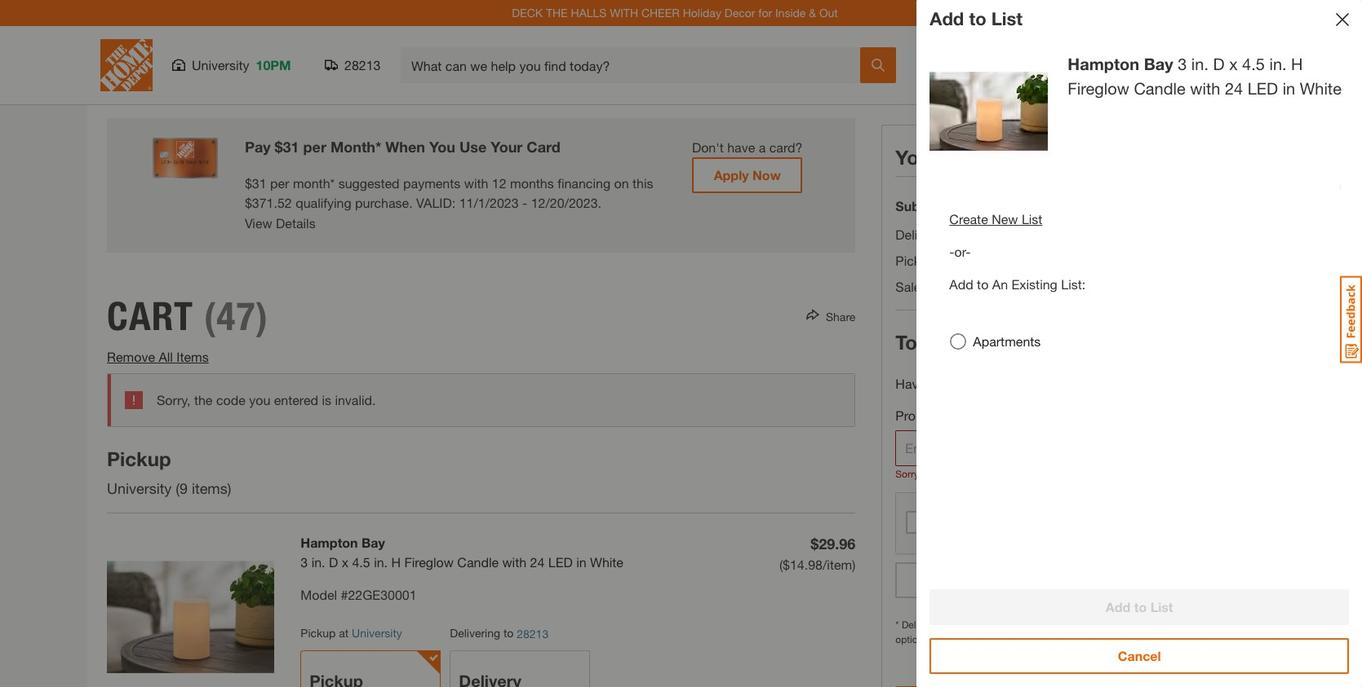 Task type: vqa. For each thing, say whether or not it's contained in the screenshot.
Home
no



Task type: describe. For each thing, give the bounding box(es) containing it.
calculated
[[977, 619, 1022, 632]]

0 horizontal spatial at
[[339, 627, 349, 641]]

in inside * delivery fees are calculated at the lowest rate available. other delivery options may be available in checkout.
[[1007, 634, 1014, 646]]

1 horizontal spatial sorry, the code you entered is invalid.
[[895, 468, 1060, 481]]

delivery
[[1174, 619, 1207, 632]]

0 horizontal spatial )
[[227, 480, 231, 498]]

other
[[1146, 619, 1171, 632]]

in inside 'hampton bay 3 in. d x 4.5 in. h fireglow candle with 24 led in white'
[[576, 555, 586, 571]]

4.5 inside 3 in. d x 4.5 in. h fireglow candle with 24 led in white
[[1242, 55, 1265, 73]]

1 vertical spatial a
[[929, 376, 936, 392]]

suggested
[[338, 175, 400, 191]]

delivering to 28213
[[450, 627, 549, 642]]

sales tax (determined in later step)
[[895, 279, 1099, 295]]

me
[[1148, 69, 1166, 84]]

candle inside 'hampton bay 3 in. d x 4.5 in. h fireglow candle with 24 led in white'
[[457, 555, 499, 571]]

* delivery fees are calculated at the lowest rate available. other delivery options may be available in checkout.
[[895, 619, 1207, 646]]

add to list
[[930, 8, 1023, 30]]

0 vertical spatial delivery
[[895, 227, 942, 242]]

out
[[819, 6, 838, 20]]

4.5 inside 'hampton bay 3 in. d x 4.5 in. h fireglow candle with 24 led in white'
[[352, 555, 370, 571]]

sorry, the code you entered is invalid. inside alert
[[157, 393, 376, 408]]

university for university 10pm
[[192, 57, 249, 73]]

diy
[[1075, 69, 1096, 84]]

an
[[992, 277, 1008, 292]]

0 vertical spatial pickup
[[895, 253, 936, 268]]

d inside 'hampton bay 3 in. d x 4.5 in. h fireglow candle with 24 led in white'
[[329, 555, 338, 571]]

hampton for hampton bay
[[1068, 55, 1139, 73]]

delivering
[[450, 627, 500, 641]]

28213 button
[[325, 57, 381, 73]]

white inside 'hampton bay 3 in. d x 4.5 in. h fireglow candle with 24 led in white'
[[590, 555, 623, 571]]

the inside * delivery fees are calculated at the lowest rate available. other delivery options may be available in checkout.
[[1035, 619, 1049, 632]]

24 inside 3 in. d x 4.5 in. h fireglow candle with 24 led in white
[[1225, 79, 1243, 98]]

with
[[610, 6, 638, 20]]

fireglow inside 'hampton bay 3 in. d x 4.5 in. h fireglow candle with 24 led in white'
[[404, 555, 454, 571]]

have
[[895, 376, 925, 392]]

2 vertical spatial university
[[352, 627, 402, 641]]

cart
[[1209, 69, 1234, 84]]

1 vertical spatial is
[[1019, 468, 1026, 481]]

promo code
[[895, 408, 970, 424]]

existing
[[1012, 277, 1057, 292]]

code inside alert
[[216, 393, 245, 408]]

candle inside 3 in. d x 4.5 in. h fireglow candle with 24 led in white
[[1134, 79, 1186, 98]]

10pm
[[256, 57, 291, 73]]

apply promo button
[[895, 563, 1229, 599]]

the inside alert
[[194, 393, 213, 408]]

cart
[[107, 293, 194, 341]]

h inside 3 in. d x 4.5 in. h fireglow candle with 24 led in white
[[1291, 55, 1303, 73]]

cancel
[[1118, 649, 1161, 664]]

$29.96 ( $14.98/item )
[[779, 536, 856, 573]]

apply promo
[[1022, 573, 1102, 588]]

in. up the 22ge30001
[[374, 555, 388, 571]]

1 horizontal spatial promo
[[940, 376, 978, 392]]

0 horizontal spatial with
[[464, 175, 488, 191]]

with inside 'hampton bay 3 in. d x 4.5 in. h fireglow candle with 24 led in white'
[[502, 555, 526, 571]]

Enter Your Promo Code text field
[[895, 431, 1206, 467]]

0 vertical spatial $
[[275, 138, 283, 156]]

university ( 9 item s )
[[107, 480, 235, 498]]

remove all items
[[107, 350, 209, 365]]

list:
[[1061, 277, 1086, 292]]

create new list
[[949, 211, 1042, 227]]

0 horizontal spatial pickup
[[107, 448, 171, 471]]

have
[[727, 140, 755, 155]]

list for create new list
[[1022, 211, 1042, 227]]

0 horizontal spatial per
[[270, 175, 289, 191]]

available.
[[1103, 619, 1144, 632]]

don't have a card?
[[692, 140, 803, 155]]

later
[[1042, 279, 1067, 295]]

3 inside 'hampton bay 3 in. d x 4.5 in. h fireglow candle with 24 led in white'
[[301, 555, 308, 571]]

remove all items link
[[107, 350, 209, 365]]

payments
[[403, 175, 461, 191]]

3 in. d x 4.5 in. h fireglow candle with 24 led in white
[[1068, 55, 1342, 98]]

1 horizontal spatial -
[[949, 244, 954, 260]]

What can we help you find today? search field
[[411, 48, 859, 82]]

$ inside the months financing on this $
[[245, 195, 252, 210]]

the
[[546, 6, 568, 20]]

-or-
[[949, 244, 971, 260]]

1 vertical spatial promo
[[895, 408, 934, 424]]

led inside 3 in. d x 4.5 in. h fireglow candle with 24 led in white
[[1248, 79, 1278, 98]]

1 horizontal spatial sorry,
[[895, 468, 921, 481]]

1 horizontal spatial pickup
[[301, 627, 336, 641]]

- inside 371.52 qualifying purchase. valid: 11/1/2023 - 12/20/2023. view details
[[522, 195, 527, 210]]

9
[[180, 480, 188, 498]]

have a promo code? link
[[895, 375, 1021, 395]]

hampton bay 3 in. d x 4.5 in. h fireglow candle with 24 led in white
[[301, 536, 623, 571]]

$ 31 per month* suggested payments with 12
[[245, 175, 506, 191]]

share
[[826, 310, 856, 324]]

me button
[[1131, 46, 1183, 85]]

may
[[931, 634, 949, 646]]

months financing on this $
[[245, 175, 653, 210]]

1 vertical spatial code
[[940, 468, 962, 481]]

share link
[[819, 310, 856, 324]]

1 horizontal spatial your
[[895, 146, 938, 169]]

( for 9
[[176, 480, 180, 498]]

fireglow inside 3 in. d x 4.5 in. h fireglow candle with 24 led in white
[[1068, 79, 1129, 98]]

to for list
[[969, 8, 986, 30]]

shop all
[[917, 69, 966, 84]]

fees
[[939, 619, 958, 632]]

apply now button
[[692, 158, 803, 193]]

your order
[[895, 146, 997, 169]]

pay $ 31 per month* when you use your card
[[245, 138, 560, 156]]

cart link
[[1204, 42, 1243, 85]]

(47)
[[204, 293, 269, 341]]

*
[[895, 619, 899, 632]]

now
[[752, 167, 781, 183]]

apply for apply now
[[714, 167, 749, 183]]

0 horizontal spatial your
[[491, 138, 523, 156]]

1 vertical spatial 31
[[252, 175, 267, 191]]

university for university ( 9 item s )
[[107, 480, 172, 498]]

financing
[[558, 175, 610, 191]]

options
[[895, 634, 928, 646]]

rate
[[1083, 619, 1100, 632]]

( for $14.98/item
[[779, 558, 783, 573]]

371.52
[[252, 195, 292, 210]]

1 vertical spatial invalid.
[[1029, 468, 1060, 481]]

view details button
[[245, 214, 316, 234]]

in. up model
[[311, 555, 325, 571]]

services button
[[987, 46, 1040, 85]]

model
[[301, 588, 337, 603]]

are
[[960, 619, 974, 632]]

cancel button
[[930, 639, 1349, 675]]

cart (47)
[[107, 293, 269, 341]]

0 horizontal spatial a
[[759, 140, 766, 155]]

bay for hampton bay 3 in. d x 4.5 in. h fireglow candle with 24 led in white
[[361, 536, 385, 551]]

don't
[[692, 140, 724, 155]]

or-
[[954, 244, 971, 260]]

step)
[[1071, 279, 1099, 295]]

add to an existing list:
[[949, 277, 1086, 292]]

pickup at university
[[301, 627, 402, 641]]

11/1/2023
[[459, 195, 519, 210]]



Task type: locate. For each thing, give the bounding box(es) containing it.
apply up lowest
[[1022, 573, 1057, 588]]

$ right pay in the left top of the page
[[275, 138, 283, 156]]

2 horizontal spatial with
[[1190, 79, 1220, 98]]

halls
[[571, 6, 607, 20]]

1 horizontal spatial the
[[924, 468, 937, 481]]

is
[[322, 393, 331, 408], [1019, 468, 1026, 481]]

1 horizontal spatial 3
[[1178, 55, 1187, 73]]

to inside 'delivering to 28213'
[[503, 627, 514, 641]]

fireglow down hampton bay
[[1068, 79, 1129, 98]]

candle
[[1134, 79, 1186, 98], [457, 555, 499, 571]]

1 horizontal spatial per
[[303, 138, 326, 156]]

0 vertical spatial a
[[759, 140, 766, 155]]

1 vertical spatial per
[[270, 175, 289, 191]]

bay up the 22ge30001
[[361, 536, 385, 551]]

3 right the me
[[1178, 55, 1187, 73]]

28213 link
[[517, 626, 549, 643]]

$ up view
[[245, 195, 252, 210]]

led up the 28213 link
[[548, 555, 573, 571]]

code?
[[982, 376, 1021, 392]]

per up month*
[[303, 138, 326, 156]]

the down promo code
[[924, 468, 937, 481]]

order
[[943, 146, 997, 169]]

0 horizontal spatial the
[[194, 393, 213, 408]]

with left 12
[[464, 175, 488, 191]]

1 horizontal spatial 28213
[[517, 628, 549, 642]]

pickup up university ( 9 item s ) at the left of page
[[107, 448, 171, 471]]

fireglow up the 22ge30001
[[404, 555, 454, 571]]

0 vertical spatial 24
[[1225, 79, 1243, 98]]

2 horizontal spatial pickup
[[895, 253, 936, 268]]

pickup down model
[[301, 627, 336, 641]]

24
[[1225, 79, 1243, 98], [530, 555, 545, 571]]

x inside 3 in. d x 4.5 in. h fireglow candle with 24 led in white
[[1229, 55, 1238, 73]]

0 vertical spatial )
[[227, 480, 231, 498]]

promo down 'have'
[[895, 408, 934, 424]]

h up the 22ge30001
[[391, 555, 401, 571]]

the home depot logo image
[[100, 39, 153, 91]]

create new list button
[[949, 210, 1042, 229]]

delivery inside * delivery fees are calculated at the lowest rate available. other delivery options may be available in checkout.
[[902, 619, 936, 632]]

sorry, down remove all items
[[157, 393, 191, 408]]

apply now
[[714, 167, 781, 183]]

0 horizontal spatial white
[[590, 555, 623, 571]]

invalid. inside alert
[[335, 393, 376, 408]]

&
[[809, 6, 816, 20]]

28213 inside 28213 button
[[344, 57, 381, 73]]

a right 'have'
[[929, 376, 936, 392]]

all for remove
[[159, 350, 173, 365]]

promo up code
[[940, 376, 978, 392]]

0 vertical spatial 31
[[283, 138, 299, 156]]

12
[[492, 175, 506, 191]]

hampton
[[1068, 55, 1139, 73], [301, 536, 358, 551]]

h right cart link
[[1291, 55, 1303, 73]]

0 horizontal spatial entered
[[274, 393, 318, 408]]

1 vertical spatial $
[[245, 175, 252, 191]]

) right item
[[227, 480, 231, 498]]

sorry, inside alert
[[157, 393, 191, 408]]

per up '371.52'
[[270, 175, 289, 191]]

1 horizontal spatial h
[[1291, 55, 1303, 73]]

0 vertical spatial the
[[194, 393, 213, 408]]

4.5 up the model # 22ge30001
[[352, 555, 370, 571]]

university
[[192, 57, 249, 73], [107, 480, 172, 498], [352, 627, 402, 641]]

pickup up sales
[[895, 253, 936, 268]]

bay inside 'hampton bay 3 in. d x 4.5 in. h fireglow candle with 24 led in white'
[[361, 536, 385, 551]]

0 vertical spatial x
[[1229, 55, 1238, 73]]

1 vertical spatial 24
[[530, 555, 545, 571]]

all right shop
[[952, 69, 966, 84]]

sorry, down promo code
[[895, 468, 921, 481]]

deck the halls with cheer holiday decor for inside & out link
[[512, 6, 838, 20]]

2 horizontal spatial the
[[1035, 619, 1049, 632]]

when
[[385, 138, 425, 156]]

0 vertical spatial fireglow
[[1068, 79, 1129, 98]]

add for add to an existing list:
[[949, 277, 973, 292]]

in
[[1283, 79, 1295, 98], [1028, 279, 1038, 295], [576, 555, 586, 571], [1007, 634, 1014, 646]]

) inside the $29.96 ( $14.98/item )
[[852, 558, 856, 573]]

4.5
[[1242, 55, 1265, 73], [352, 555, 370, 571]]

all for shop
[[952, 69, 966, 84]]

0 horizontal spatial 28213
[[344, 57, 381, 73]]

1 horizontal spatial (
[[779, 558, 783, 573]]

31 up '371.52'
[[252, 175, 267, 191]]

28213
[[344, 57, 381, 73], [517, 628, 549, 642]]

view
[[245, 216, 272, 231]]

university left 9 on the left bottom of the page
[[107, 480, 172, 498]]

1 horizontal spatial white
[[1300, 79, 1342, 98]]

( inside the $29.96 ( $14.98/item )
[[779, 558, 783, 573]]

led right cart
[[1248, 79, 1278, 98]]

0 horizontal spatial invalid.
[[335, 393, 376, 408]]

1 vertical spatial fireglow
[[404, 555, 454, 571]]

0 horizontal spatial (
[[176, 480, 180, 498]]

cheer
[[641, 6, 680, 20]]

31 right pay in the left top of the page
[[283, 138, 299, 156]]

hampton for hampton bay 3 in. d x 4.5 in. h fireglow candle with 24 led in white
[[301, 536, 358, 551]]

1 horizontal spatial d
[[1213, 55, 1225, 73]]

in. left cart
[[1191, 55, 1209, 73]]

new
[[992, 211, 1018, 227]]

tax
[[931, 279, 951, 295]]

0 vertical spatial you
[[249, 393, 270, 408]]

months
[[510, 175, 554, 191]]

s
[[220, 480, 227, 498]]

deck
[[512, 6, 543, 20]]

4.5 right cart
[[1242, 55, 1265, 73]]

d right me button
[[1213, 55, 1225, 73]]

with up 'delivering to 28213'
[[502, 555, 526, 571]]

pay
[[245, 138, 271, 156]]

shop all button
[[916, 46, 968, 85]]

2 vertical spatial with
[[502, 555, 526, 571]]

product image
[[107, 534, 274, 688]]

promo
[[940, 376, 978, 392], [895, 408, 934, 424], [1061, 573, 1102, 588]]

0 horizontal spatial h
[[391, 555, 401, 571]]

0 vertical spatial apply
[[714, 167, 749, 183]]

entered inside alert
[[274, 393, 318, 408]]

0 horizontal spatial -
[[522, 195, 527, 210]]

0 vertical spatial promo
[[940, 376, 978, 392]]

you inside alert
[[249, 393, 270, 408]]

0 horizontal spatial fireglow
[[404, 555, 454, 571]]

0 horizontal spatial apply
[[714, 167, 749, 183]]

1 vertical spatial the
[[924, 468, 937, 481]]

a
[[759, 140, 766, 155], [929, 376, 936, 392]]

d up model
[[329, 555, 338, 571]]

code
[[216, 393, 245, 408], [940, 468, 962, 481]]

1 horizontal spatial candle
[[1134, 79, 1186, 98]]

3 inside 3 in. d x 4.5 in. h fireglow candle with 24 led in white
[[1178, 55, 1187, 73]]

at
[[1024, 619, 1033, 632], [339, 627, 349, 641]]

$ up '371.52'
[[245, 175, 252, 191]]

0 horizontal spatial university
[[107, 480, 172, 498]]

d inside 3 in. d x 4.5 in. h fireglow candle with 24 led in white
[[1213, 55, 1225, 73]]

bay for hampton bay
[[1144, 55, 1173, 73]]

hampton inside 'hampton bay 3 in. d x 4.5 in. h fireglow candle with 24 led in white'
[[301, 536, 358, 551]]

be
[[952, 634, 963, 646]]

all inside shop all "button"
[[952, 69, 966, 84]]

in inside 3 in. d x 4.5 in. h fireglow candle with 24 led in white
[[1283, 79, 1295, 98]]

bay left cart
[[1144, 55, 1173, 73]]

holiday
[[683, 6, 721, 20]]

white inside 3 in. d x 4.5 in. h fireglow candle with 24 led in white
[[1300, 79, 1342, 98]]

x inside 'hampton bay 3 in. d x 4.5 in. h fireglow candle with 24 led in white'
[[342, 555, 348, 571]]

total
[[895, 331, 940, 354]]

delivery up options
[[902, 619, 936, 632]]

fireglow
[[1068, 79, 1129, 98], [404, 555, 454, 571]]

1 vertical spatial entered
[[983, 468, 1017, 481]]

hampton up model
[[301, 536, 358, 551]]

is inside alert
[[322, 393, 331, 408]]

1 vertical spatial h
[[391, 555, 401, 571]]

list up services button
[[991, 8, 1023, 30]]

month*
[[293, 175, 335, 191]]

-
[[522, 195, 527, 210], [949, 244, 954, 260]]

1 vertical spatial hampton
[[301, 536, 358, 551]]

1 horizontal spatial )
[[852, 558, 856, 573]]

0 vertical spatial -
[[522, 195, 527, 210]]

all left items on the left bottom of page
[[159, 350, 173, 365]]

apply inside apply promo button
[[1022, 573, 1057, 588]]

to
[[969, 8, 986, 30], [977, 277, 989, 292], [503, 627, 514, 641]]

to for 28213
[[503, 627, 514, 641]]

create
[[949, 211, 988, 227]]

0 vertical spatial add
[[930, 8, 964, 30]]

model # 22ge30001
[[301, 588, 417, 603]]

$
[[275, 138, 283, 156], [245, 175, 252, 191], [245, 195, 252, 210]]

28213 inside 'delivering to 28213'
[[517, 628, 549, 642]]

(determined
[[954, 279, 1024, 295]]

the down items on the left bottom of page
[[194, 393, 213, 408]]

) down the $29.96
[[852, 558, 856, 573]]

$14.98/item
[[783, 558, 852, 573]]

1 horizontal spatial 4.5
[[1242, 55, 1265, 73]]

at left university button
[[339, 627, 349, 641]]

- down months
[[522, 195, 527, 210]]

0 horizontal spatial bay
[[361, 536, 385, 551]]

presentation image
[[153, 138, 218, 179]]

24 right the me
[[1225, 79, 1243, 98]]

1 horizontal spatial code
[[940, 468, 962, 481]]

month*
[[330, 138, 381, 156]]

0 vertical spatial 28213
[[344, 57, 381, 73]]

close image
[[1336, 13, 1349, 26]]

1 vertical spatial sorry, the code you entered is invalid.
[[895, 468, 1060, 481]]

at inside * delivery fees are calculated at the lowest rate available. other delivery options may be available in checkout.
[[1024, 619, 1033, 632]]

0 horizontal spatial candle
[[457, 555, 499, 571]]

in.
[[1191, 55, 1209, 73], [1269, 55, 1287, 73], [311, 555, 325, 571], [374, 555, 388, 571]]

university button
[[352, 627, 402, 641]]

x up #
[[342, 555, 348, 571]]

with inside 3 in. d x 4.5 in. h fireglow candle with 24 led in white
[[1190, 79, 1220, 98]]

2 vertical spatial pickup
[[301, 627, 336, 641]]

available
[[966, 634, 1004, 646]]

apartments
[[973, 334, 1041, 349]]

24 up the 28213 link
[[530, 555, 545, 571]]

remove
[[107, 350, 155, 365]]

apply for apply promo
[[1022, 573, 1057, 588]]

1 vertical spatial led
[[548, 555, 573, 571]]

feedback link image
[[1340, 276, 1362, 364]]

1 horizontal spatial entered
[[983, 468, 1017, 481]]

#
[[341, 588, 348, 603]]

0 horizontal spatial 3
[[301, 555, 308, 571]]

item
[[192, 480, 220, 498]]

1 horizontal spatial all
[[952, 69, 966, 84]]

1 horizontal spatial fireglow
[[1068, 79, 1129, 98]]

0 vertical spatial university
[[192, 57, 249, 73]]

diy button
[[1059, 46, 1111, 85]]

hampton left the me
[[1068, 55, 1139, 73]]

0 vertical spatial (
[[176, 480, 180, 498]]

at up checkout.
[[1024, 619, 1033, 632]]

0 vertical spatial entered
[[274, 393, 318, 408]]

0 vertical spatial with
[[1190, 79, 1220, 98]]

your right the "use"
[[491, 138, 523, 156]]

0 horizontal spatial 4.5
[[352, 555, 370, 571]]

in. right cart link
[[1269, 55, 1287, 73]]

services
[[989, 69, 1038, 84]]

delivery down subtotal
[[895, 227, 942, 242]]

add for add to list
[[930, 8, 964, 30]]

1 horizontal spatial led
[[1248, 79, 1278, 98]]

pickup
[[895, 253, 936, 268], [107, 448, 171, 471], [301, 627, 336, 641]]

371.52 qualifying purchase. valid: 11/1/2023 - 12/20/2023. view details
[[245, 195, 601, 231]]

led inside 'hampton bay 3 in. d x 4.5 in. h fireglow candle with 24 led in white'
[[548, 555, 573, 571]]

add up shop all "button"
[[930, 8, 964, 30]]

sorry, the code you entered is invalid. alert
[[107, 374, 856, 428]]

apply
[[714, 167, 749, 183], [1022, 573, 1057, 588]]

you
[[429, 138, 455, 156]]

0 horizontal spatial 31
[[252, 175, 267, 191]]

2 vertical spatial the
[[1035, 619, 1049, 632]]

delivery
[[895, 227, 942, 242], [902, 619, 936, 632]]

to for an
[[977, 277, 989, 292]]

apply down have
[[714, 167, 749, 183]]

d
[[1213, 55, 1225, 73], [329, 555, 338, 571]]

1 vertical spatial apply
[[1022, 573, 1057, 588]]

university down the 22ge30001
[[352, 627, 402, 641]]

h inside 'hampton bay 3 in. d x 4.5 in. h fireglow candle with 24 led in white'
[[391, 555, 401, 571]]

1 vertical spatial all
[[159, 350, 173, 365]]

0 vertical spatial per
[[303, 138, 326, 156]]

1 vertical spatial x
[[342, 555, 348, 571]]

1 horizontal spatial bay
[[1144, 55, 1173, 73]]

candle down hampton bay
[[1134, 79, 1186, 98]]

list right new
[[1022, 211, 1042, 227]]

0 horizontal spatial 24
[[530, 555, 545, 571]]

apply inside apply now button
[[714, 167, 749, 183]]

0 horizontal spatial x
[[342, 555, 348, 571]]

list for add to list
[[991, 8, 1023, 30]]

all
[[952, 69, 966, 84], [159, 350, 173, 365]]

$29.96
[[811, 536, 856, 554]]

valid:
[[416, 195, 456, 210]]

university 10pm
[[192, 57, 291, 73]]

led
[[1248, 79, 1278, 98], [548, 555, 573, 571]]

on
[[614, 175, 629, 191]]

1 horizontal spatial with
[[502, 555, 526, 571]]

2 vertical spatial promo
[[1061, 573, 1102, 588]]

1 horizontal spatial you
[[965, 468, 981, 481]]

- down create
[[949, 244, 954, 260]]

promo up rate
[[1061, 573, 1102, 588]]

add down or-
[[949, 277, 973, 292]]

candle up delivering
[[457, 555, 499, 571]]

your up subtotal
[[895, 146, 938, 169]]

invalid.
[[335, 393, 376, 408], [1029, 468, 1060, 481]]

list inside button
[[1022, 211, 1042, 227]]

1 vertical spatial -
[[949, 244, 954, 260]]

2 vertical spatial $
[[245, 195, 252, 210]]

promo inside button
[[1061, 573, 1102, 588]]

x right me button
[[1229, 55, 1238, 73]]

checkout.
[[1017, 634, 1060, 646]]

0 vertical spatial bay
[[1144, 55, 1173, 73]]

university left 10pm
[[192, 57, 249, 73]]

shop
[[917, 69, 948, 84]]

3 in. d x 4.5 in. h fireglow candle with 24 led in white image
[[930, 52, 1048, 171]]

12/20/2023.
[[531, 195, 601, 210]]

you
[[249, 393, 270, 408], [965, 468, 981, 481]]

24 inside 'hampton bay 3 in. d x 4.5 in. h fireglow candle with 24 led in white'
[[530, 555, 545, 571]]

1 vertical spatial to
[[977, 277, 989, 292]]

3
[[1178, 55, 1187, 73], [301, 555, 308, 571]]

0 vertical spatial sorry, the code you entered is invalid.
[[157, 393, 376, 408]]

1 vertical spatial list
[[1022, 211, 1042, 227]]

0 horizontal spatial code
[[216, 393, 245, 408]]

3 up model
[[301, 555, 308, 571]]

0 vertical spatial to
[[969, 8, 986, 30]]

0 horizontal spatial promo
[[895, 408, 934, 424]]

with right the me
[[1190, 79, 1220, 98]]

1 vertical spatial sorry,
[[895, 468, 921, 481]]

0 vertical spatial h
[[1291, 55, 1303, 73]]

1 horizontal spatial hampton
[[1068, 55, 1139, 73]]

1 vertical spatial with
[[464, 175, 488, 191]]

inside
[[775, 6, 806, 20]]

1 horizontal spatial invalid.
[[1029, 468, 1060, 481]]

the up checkout.
[[1035, 619, 1049, 632]]

22ge30001
[[348, 588, 417, 603]]

(
[[176, 480, 180, 498], [779, 558, 783, 573]]

a right have
[[759, 140, 766, 155]]



